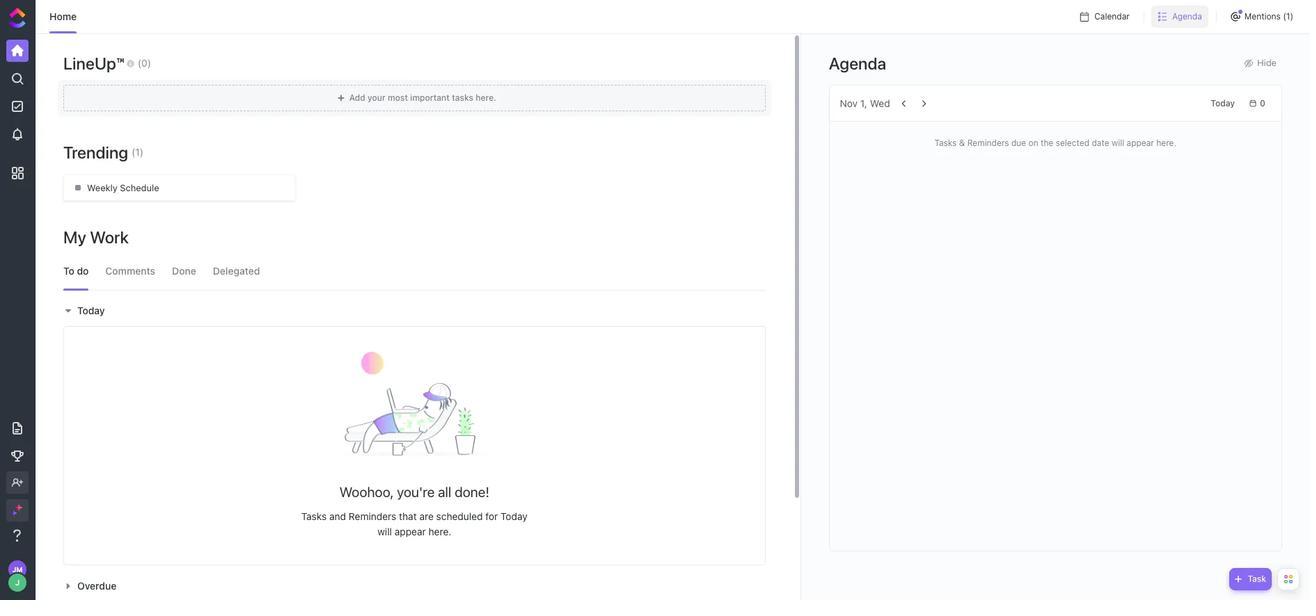 Task type: describe. For each thing, give the bounding box(es) containing it.
my work
[[63, 228, 129, 247]]

due
[[1012, 138, 1026, 148]]

reminders for &
[[967, 138, 1009, 148]]

to do
[[63, 265, 89, 277]]

woohoo,
[[339, 484, 394, 500]]

hide
[[1257, 57, 1277, 68]]

overdue
[[77, 581, 116, 593]]

comments
[[105, 265, 155, 277]]

done
[[172, 265, 196, 277]]

(1) for mentions
[[1283, 11, 1293, 22]]

weekly
[[87, 182, 117, 194]]

here. inside dropdown button
[[476, 92, 496, 103]]

and
[[329, 511, 346, 523]]

home
[[49, 10, 77, 22]]

task
[[1248, 574, 1266, 585]]

to do tab panel
[[56, 296, 772, 601]]

&
[[959, 138, 965, 148]]

appear for the
[[1127, 138, 1154, 148]]

done!
[[455, 484, 489, 500]]

nov 1, wed
[[840, 97, 890, 109]]

your
[[368, 92, 386, 103]]

that
[[399, 511, 417, 523]]

lineup
[[63, 54, 116, 73]]

nov
[[840, 97, 858, 109]]

delegated button
[[213, 253, 260, 290]]

tasks and reminders that are scheduled for today will appear here.
[[301, 511, 528, 538]]

weekly schedule
[[87, 182, 159, 194]]

nov 1, wed button
[[840, 97, 890, 109]]

(1) for trending
[[132, 146, 143, 158]]

will for scheduled
[[378, 526, 392, 538]]

add
[[349, 92, 365, 103]]

work
[[90, 228, 129, 247]]

today button
[[63, 305, 108, 317]]

sparkle svg 1 image
[[15, 505, 22, 512]]

tasks & reminders due on the selected date will appear here.
[[935, 138, 1177, 148]]

appear for scheduled
[[395, 526, 426, 538]]

done button
[[172, 253, 196, 290]]

trending
[[63, 143, 128, 162]]

tasks for tasks & reminders due on the selected date will appear here.
[[935, 138, 957, 148]]

delegated
[[213, 265, 260, 277]]

here. for tasks and reminders that are scheduled for today will appear here.
[[429, 526, 451, 538]]

jm
[[12, 566, 23, 574]]

0 vertical spatial agenda
[[1172, 11, 1202, 22]]



Task type: vqa. For each thing, say whether or not it's contained in the screenshot.
from to the right
no



Task type: locate. For each thing, give the bounding box(es) containing it.
mentions
[[1245, 11, 1281, 22]]

1 vertical spatial today
[[77, 305, 105, 317]]

2 vertical spatial today
[[501, 511, 528, 523]]

my work tab list
[[56, 253, 772, 290]]

tasks for tasks and reminders that are scheduled for today will appear here.
[[301, 511, 327, 523]]

most
[[388, 92, 408, 103]]

0 horizontal spatial agenda
[[829, 53, 886, 73]]

here. for tasks & reminders due on the selected date will appear here.
[[1157, 138, 1177, 148]]

to
[[63, 265, 74, 277]]

j
[[15, 579, 20, 588]]

tasks left and
[[301, 511, 327, 523]]

1 horizontal spatial appear
[[1127, 138, 1154, 148]]

appear inside tasks and reminders that are scheduled for today will appear here.
[[395, 526, 426, 538]]

reminders inside tasks and reminders that are scheduled for today will appear here.
[[349, 511, 396, 523]]

here. down are
[[429, 526, 451, 538]]

tasks
[[935, 138, 957, 148], [301, 511, 327, 523]]

1 horizontal spatial will
[[1112, 138, 1124, 148]]

trending (1)
[[63, 143, 143, 162]]

my
[[63, 228, 86, 247]]

(1) inside trending (1)
[[132, 146, 143, 158]]

scheduled
[[436, 511, 483, 523]]

today button
[[1205, 95, 1241, 112]]

will right date
[[1112, 138, 1124, 148]]

2 vertical spatial here.
[[429, 526, 451, 538]]

agenda
[[1172, 11, 1202, 22], [829, 53, 886, 73]]

tasks left &
[[935, 138, 957, 148]]

here. right date
[[1157, 138, 1177, 148]]

1 vertical spatial agenda
[[829, 53, 886, 73]]

0 horizontal spatial reminders
[[349, 511, 396, 523]]

comments button
[[105, 253, 155, 290]]

add your most important tasks here.
[[349, 92, 496, 103]]

(1) up schedule
[[132, 146, 143, 158]]

0 button
[[1243, 95, 1271, 112]]

2 horizontal spatial today
[[1211, 98, 1235, 108]]

(1)
[[1283, 11, 1293, 22], [132, 146, 143, 158]]

appear right date
[[1127, 138, 1154, 148]]

1 horizontal spatial (1)
[[1283, 11, 1293, 22]]

1 vertical spatial here.
[[1157, 138, 1177, 148]]

wed
[[870, 97, 890, 109]]

today left 0 dropdown button
[[1211, 98, 1235, 108]]

0 vertical spatial tasks
[[935, 138, 957, 148]]

to do button
[[63, 253, 89, 290]]

add your most important tasks here. button
[[58, 80, 771, 116]]

0 vertical spatial reminders
[[967, 138, 1009, 148]]

important
[[410, 92, 450, 103]]

will down woohoo,
[[378, 526, 392, 538]]

do
[[77, 265, 89, 277]]

appear down that
[[395, 526, 426, 538]]

1 vertical spatial reminders
[[349, 511, 396, 523]]

tasks
[[452, 92, 473, 103]]

0 vertical spatial (1)
[[1283, 11, 1293, 22]]

0 horizontal spatial appear
[[395, 526, 426, 538]]

on
[[1029, 138, 1038, 148]]

reminders
[[967, 138, 1009, 148], [349, 511, 396, 523]]

0 horizontal spatial (1)
[[132, 146, 143, 158]]

today inside button
[[1211, 98, 1235, 108]]

1 horizontal spatial agenda
[[1172, 11, 1202, 22]]

(1) right mentions
[[1283, 11, 1293, 22]]

today down the "do"
[[77, 305, 105, 317]]

weekly schedule link
[[63, 175, 295, 201]]

calendar
[[1095, 11, 1130, 22]]

reminders for and
[[349, 511, 396, 523]]

here. right tasks
[[476, 92, 496, 103]]

1 horizontal spatial here.
[[476, 92, 496, 103]]

here. inside tasks and reminders that are scheduled for today will appear here.
[[429, 526, 451, 538]]

date
[[1092, 138, 1109, 148]]

the
[[1041, 138, 1054, 148]]

today
[[1211, 98, 1235, 108], [77, 305, 105, 317], [501, 511, 528, 523]]

(0)
[[138, 57, 151, 69]]

for
[[485, 511, 498, 523]]

0
[[1260, 98, 1266, 108]]

1 horizontal spatial reminders
[[967, 138, 1009, 148]]

will
[[1112, 138, 1124, 148], [378, 526, 392, 538]]

1 vertical spatial appear
[[395, 526, 426, 538]]

will inside tasks and reminders that are scheduled for today will appear here.
[[378, 526, 392, 538]]

mentions (1)
[[1245, 11, 1293, 22]]

1 horizontal spatial tasks
[[935, 138, 957, 148]]

0 horizontal spatial today
[[77, 305, 105, 317]]

are
[[419, 511, 434, 523]]

today inside tasks and reminders that are scheduled for today will appear here.
[[501, 511, 528, 523]]

1,
[[860, 97, 867, 109]]

sparkle svg 2 image
[[11, 511, 16, 516]]

1 vertical spatial tasks
[[301, 511, 327, 523]]

you're
[[397, 484, 435, 500]]

woohoo, you're all done!
[[339, 484, 489, 500]]

will for the
[[1112, 138, 1124, 148]]

tasks inside tasks and reminders that are scheduled for today will appear here.
[[301, 511, 327, 523]]

0 vertical spatial today
[[1211, 98, 1235, 108]]

today right for in the bottom of the page
[[501, 511, 528, 523]]

jm j
[[12, 566, 23, 588]]

appear
[[1127, 138, 1154, 148], [395, 526, 426, 538]]

reminders right &
[[967, 138, 1009, 148]]

0 horizontal spatial here.
[[429, 526, 451, 538]]

here.
[[476, 92, 496, 103], [1157, 138, 1177, 148], [429, 526, 451, 538]]

0 vertical spatial appear
[[1127, 138, 1154, 148]]

overdue button
[[63, 581, 120, 593]]

1 vertical spatial (1)
[[132, 146, 143, 158]]

2 horizontal spatial here.
[[1157, 138, 1177, 148]]

0 vertical spatial will
[[1112, 138, 1124, 148]]

1 horizontal spatial today
[[501, 511, 528, 523]]

0 horizontal spatial tasks
[[301, 511, 327, 523]]

selected
[[1056, 138, 1090, 148]]

1 vertical spatial will
[[378, 526, 392, 538]]

0 horizontal spatial will
[[378, 526, 392, 538]]

schedule
[[120, 182, 159, 194]]

all
[[438, 484, 451, 500]]

reminders down woohoo,
[[349, 511, 396, 523]]

0 vertical spatial here.
[[476, 92, 496, 103]]



